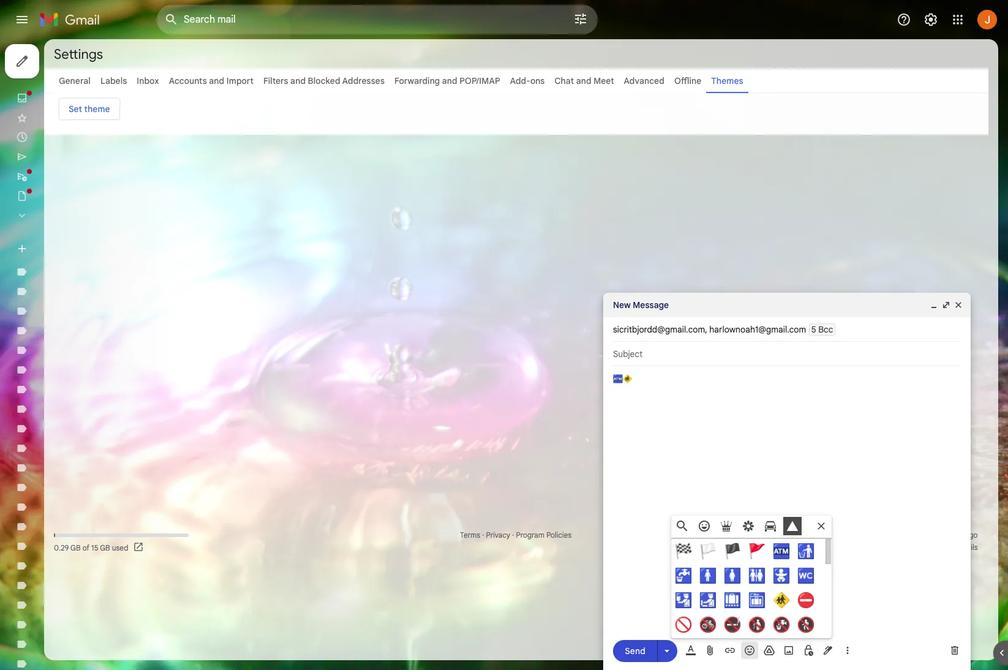 Task type: vqa. For each thing, say whether or not it's contained in the screenshot.
Labels link
yes



Task type: locate. For each thing, give the bounding box(es) containing it.
addresses
[[342, 75, 385, 86]]

more send options image
[[661, 645, 674, 657]]

0 horizontal spatial gb
[[71, 543, 81, 552]]

and for accounts
[[209, 75, 224, 86]]

insert photo image
[[783, 645, 795, 657]]

🚫 image
[[675, 617, 693, 634]]

footer
[[44, 530, 989, 554]]

1 and from the left
[[209, 75, 224, 86]]

and left import
[[209, 75, 224, 86]]

🚰 image
[[675, 568, 693, 585]]

bcc
[[819, 324, 834, 335]]

offline
[[675, 75, 702, 86]]

🛅 image
[[749, 592, 766, 609]]

2 gb from the left
[[100, 543, 110, 552]]

blocked
[[308, 75, 341, 86]]

set
[[69, 104, 82, 115]]

terms · privacy · program policies
[[460, 531, 572, 540]]

advanced
[[624, 75, 665, 86]]

insert signature image
[[822, 645, 835, 657]]

· right privacy at the bottom of the page
[[513, 531, 514, 540]]

navigation
[[0, 39, 147, 670]]

· right terms link
[[482, 531, 484, 540]]

policies
[[547, 531, 572, 540]]

send
[[625, 646, 646, 657]]

general link
[[59, 75, 91, 86]]

harlownoah1@gmail.com
[[710, 324, 807, 335]]

last account activity: 3 hours ago details
[[866, 531, 978, 552]]

privacy link
[[486, 531, 511, 540]]

🛂 image
[[675, 592, 693, 609]]

account
[[882, 531, 909, 540]]

pop/imap
[[460, 75, 501, 86]]

and right chat
[[576, 75, 592, 86]]

sicritbjordd@gmail.com , harlownoah1@gmail.com 5 bcc
[[613, 324, 834, 335]]

5
[[812, 324, 817, 335]]

new
[[613, 300, 631, 311]]

None search field
[[157, 5, 598, 34]]

attach files image
[[705, 645, 717, 657]]

0 horizontal spatial ·
[[482, 531, 484, 540]]

forwarding and pop/imap link
[[395, 75, 501, 86]]

import
[[227, 75, 254, 86]]

new message
[[613, 300, 669, 311]]

chat
[[555, 75, 574, 86]]

gmail image
[[39, 7, 106, 32]]

1 horizontal spatial 🏧 image
[[773, 543, 791, 560]]

🏧 image inside message body text box
[[613, 374, 623, 384]]

🚱 image
[[773, 617, 791, 634]]

,
[[705, 324, 708, 335]]

add-ons
[[510, 75, 545, 86]]

privacy
[[486, 531, 511, 540]]

gb left of
[[71, 543, 81, 552]]

theme
[[84, 104, 110, 115]]

0 vertical spatial 🏧 image
[[613, 374, 623, 384]]

and right 'filters'
[[291, 75, 306, 86]]

and for filters
[[291, 75, 306, 86]]

🏧 image
[[613, 374, 623, 384], [773, 543, 791, 560]]

Subject field
[[613, 348, 962, 360]]

⛔ image
[[798, 592, 815, 609]]

1 horizontal spatial ·
[[513, 531, 514, 540]]

🚳 image
[[700, 617, 717, 634]]

🚹 image
[[700, 568, 717, 585]]

🏳 image
[[700, 543, 717, 560]]

🚸 image
[[773, 592, 791, 609]]

activity:
[[911, 531, 937, 540]]

4 and from the left
[[576, 75, 592, 86]]

gb
[[71, 543, 81, 552], [100, 543, 110, 552]]

🚺 image
[[724, 568, 742, 585]]

gb right 15 at bottom left
[[100, 543, 110, 552]]

advanced search options image
[[569, 7, 593, 31]]

insert files using drive image
[[764, 645, 776, 657]]

2 and from the left
[[291, 75, 306, 86]]

of
[[83, 543, 89, 552]]

follow link to manage storage image
[[133, 542, 145, 554]]

settings image
[[924, 12, 939, 27]]

general
[[59, 75, 91, 86]]

1 horizontal spatial gb
[[100, 543, 110, 552]]

🚩 image
[[749, 543, 766, 560]]

0 horizontal spatial 🏧 image
[[613, 374, 623, 384]]

details
[[956, 543, 978, 552]]

insert emoji ‪(⌘⇧2)‬ image
[[744, 645, 756, 657]]

themes
[[712, 75, 744, 86]]

labels
[[100, 75, 127, 86]]

·
[[482, 531, 484, 540], [513, 531, 514, 540]]

and for forwarding
[[442, 75, 458, 86]]

and
[[209, 75, 224, 86], [291, 75, 306, 86], [442, 75, 458, 86], [576, 75, 592, 86]]

insert link ‪(⌘k)‬ image
[[724, 645, 737, 657]]

Search mail text field
[[184, 13, 539, 26]]

accounts and import
[[169, 75, 254, 86]]

filters and blocked addresses link
[[264, 75, 385, 86]]

search mail image
[[161, 9, 183, 31]]

main menu image
[[15, 12, 29, 27]]

support image
[[897, 12, 912, 27]]

3 and from the left
[[442, 75, 458, 86]]

🚮 image
[[798, 543, 815, 560]]

2 · from the left
[[513, 531, 514, 540]]

and left pop/imap
[[442, 75, 458, 86]]



Task type: describe. For each thing, give the bounding box(es) containing it.
footer containing terms
[[44, 530, 989, 554]]

set theme button
[[59, 98, 120, 120]]

inbox link
[[137, 75, 159, 86]]

0.29 gb of 15 gb used
[[54, 543, 128, 552]]

terms
[[460, 531, 481, 540]]

sicritbjordd@gmail.com
[[613, 324, 705, 335]]

used
[[112, 543, 128, 552]]

program policies link
[[516, 531, 572, 540]]

1 · from the left
[[482, 531, 484, 540]]

accounts
[[169, 75, 207, 86]]

toggle confidential mode image
[[803, 645, 815, 657]]

🏴 image
[[724, 543, 742, 560]]

🏁 image
[[675, 543, 693, 560]]

set theme
[[69, 104, 110, 115]]

ons
[[531, 75, 545, 86]]

labels link
[[100, 75, 127, 86]]

filters
[[264, 75, 288, 86]]

details link
[[956, 543, 978, 552]]

🚭 image
[[724, 617, 742, 634]]

chat and meet
[[555, 75, 614, 86]]

more options image
[[845, 645, 852, 657]]

🚯 image
[[749, 617, 766, 634]]

🚻 image
[[749, 568, 766, 585]]

ago
[[966, 531, 978, 540]]

chat and meet link
[[555, 75, 614, 86]]

🛄 image
[[724, 592, 742, 609]]

message
[[633, 300, 669, 311]]

accounts and import link
[[169, 75, 254, 86]]

settings
[[54, 46, 103, 62]]

send button
[[613, 640, 658, 662]]

forwarding and pop/imap
[[395, 75, 501, 86]]

🚾 image
[[798, 568, 815, 585]]

🛃 image
[[700, 592, 717, 609]]

offline link
[[675, 75, 702, 86]]

program
[[516, 531, 545, 540]]

3
[[939, 531, 943, 540]]

1 gb from the left
[[71, 543, 81, 552]]

hours
[[945, 531, 964, 540]]

🚼 image
[[773, 568, 791, 585]]

new message dialog
[[604, 293, 971, 670]]

terms link
[[460, 531, 481, 540]]

pop out image
[[942, 300, 952, 310]]

inbox
[[137, 75, 159, 86]]

0.29
[[54, 543, 69, 552]]

15
[[91, 543, 98, 552]]

add-
[[510, 75, 531, 86]]

add-ons link
[[510, 75, 545, 86]]

close image
[[954, 300, 964, 310]]

1 vertical spatial 🏧 image
[[773, 543, 791, 560]]

meet
[[594, 75, 614, 86]]

forwarding
[[395, 75, 440, 86]]

🚷 image
[[798, 617, 815, 634]]

minimize image
[[930, 300, 940, 310]]

last
[[866, 531, 880, 540]]

🚸 image
[[623, 374, 633, 384]]

and for chat
[[576, 75, 592, 86]]

themes link
[[712, 75, 744, 86]]

Message Body text field
[[613, 373, 962, 628]]

filters and blocked addresses
[[264, 75, 385, 86]]

advanced link
[[624, 75, 665, 86]]

discard draft ‪(⌘⇧d)‬ image
[[949, 645, 962, 657]]



